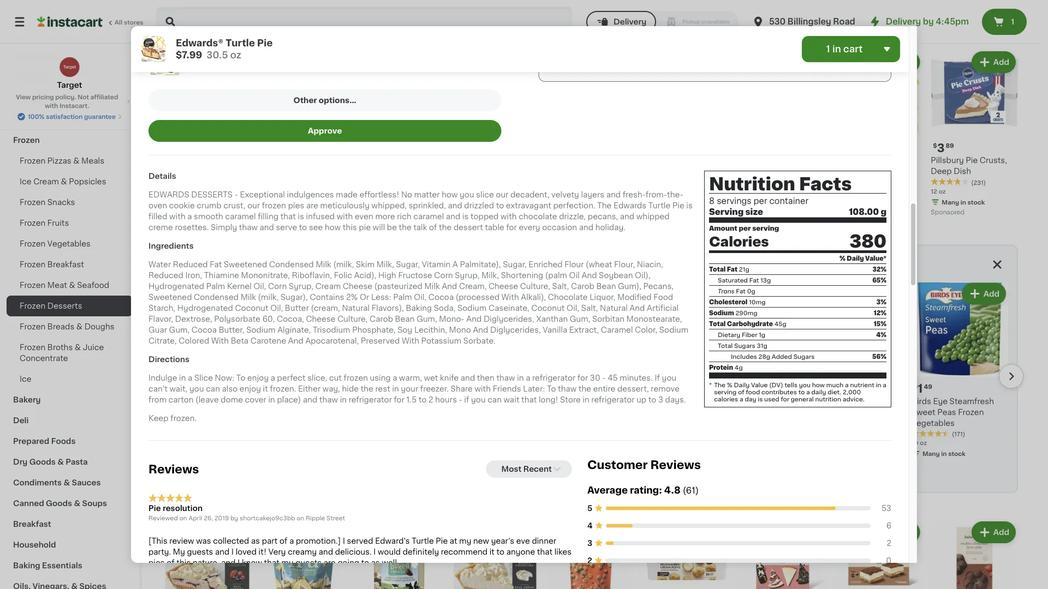Task type: vqa. For each thing, say whether or not it's contained in the screenshot.
SWEET in Birds Eye Steamfresh Sweet Peas Frozen Vegetables
yes



Task type: locate. For each thing, give the bounding box(es) containing it.
pillsbury
[[452, 157, 485, 165], [931, 157, 964, 165]]

product group containing sara lee pound cake, all butter, family size
[[643, 50, 731, 186]]

& left eggs
[[36, 54, 43, 61]]

1 horizontal spatial meat
[[47, 282, 67, 289]]

in inside * the % daily value (dv) tells you how much a nutrient in a serving of food contributes to a daily diet. 2,000 calories a day is used for general nutrition advice.
[[876, 382, 882, 388]]

1 vertical spatial ice
[[20, 376, 31, 383]]

frozen inside 'link'
[[20, 199, 45, 206]]

1 (690) from the top
[[204, 15, 221, 21]]

$ 7 99 for edwards®
[[358, 142, 378, 154]]

product group containing 8 oz
[[835, 0, 923, 31]]

meat
[[13, 95, 33, 103], [47, 282, 67, 289]]

delivery for delivery
[[614, 18, 647, 26]]

2 steamfresh from the left
[[950, 398, 994, 406]]

edwards® down stock,
[[188, 51, 225, 59]]

matter
[[414, 191, 440, 199]]

5 down "average" at the bottom right of page
[[588, 505, 593, 513]]

desserts inside "edwards® edwards singles desserts key lime pie slices 2pk"
[[769, 168, 804, 175]]

I would like my shopper to... text field
[[539, 44, 892, 82]]

pie inside [this review was collected as part of a promotion.] i served edward's turtle pie at my new year's eve dinner party.  my guests and i loved it! very creamy and delicious.  i would definitely recommend it to anyone that likes pies of this nature, and i know that my guests are going to as well
[[436, 538, 448, 546]]

and left "fresh-"
[[607, 191, 621, 199]]

desserts inside edwards® edwards premium desserts cookies and crème pie
[[392, 168, 427, 175]]

6 down strawberry
[[596, 441, 600, 447]]

sodium down 'monostearate,'
[[660, 326, 689, 334]]

and inside edwards® edwards premium desserts cookies and crème pie
[[389, 179, 403, 186]]

niacin,
[[637, 261, 663, 269]]

0 horizontal spatial it
[[263, 385, 268, 393]]

None search field
[[156, 7, 572, 37]]

1 horizontal spatial (milk,
[[333, 261, 354, 269]]

6 down 53
[[887, 522, 892, 530]]

100% satisfaction guarantee button
[[17, 110, 122, 121]]

1 vertical spatial sugars
[[794, 354, 815, 360]]

0 horizontal spatial 49
[[610, 384, 619, 390]]

bought
[[229, 261, 265, 270]]

0 horizontal spatial frozen
[[262, 202, 286, 210]]

section
[[164, 245, 1024, 494]]

1 vertical spatial my
[[281, 560, 294, 567]]

99 inside $ 4 99
[[716, 384, 725, 390]]

eye inside birds eye steamfresh sweet peas frozen vegetables
[[933, 398, 948, 406]]

canned goods & soups link
[[7, 494, 133, 514]]

frozen. down reddi-
[[171, 415, 197, 423]]

99 for coffee
[[716, 384, 725, 390]]

4 down "average" at the bottom right of page
[[588, 522, 593, 530]]

& inside frozen broths & juice concentrate
[[75, 344, 81, 352]]

days.
[[665, 396, 686, 404]]

frozen inside edwards desserts - exceptional indulgences made effortless! no matter how you slice our decadent, velvety layers and fresh-from-the- oven cookie crumb crust, our frozen pies are meticulously whipped, sprinkled, and drizzled to extravagant perfection. the edwards turtle pie is filled with a smooth caramel filling that is infused with even more rich caramel and is topped with chocolate drizzle, pecans, and whipped creme rosettes. simply thaw and serve to see how this pie will be the talk of the dessert table for every occasion and holiday.
[[262, 202, 286, 210]]

butter, down 'lee'
[[655, 168, 680, 175]]

0 horizontal spatial coconut
[[235, 305, 269, 312]]

bakery
[[13, 396, 41, 404]]

how down infused
[[325, 224, 341, 231]]

target
[[57, 81, 82, 89]]

frozen down the frozen meat & seafood
[[20, 303, 45, 310]]

2 38 oz from the left
[[931, 24, 948, 30]]

vegetables inside birds eye steamfresh sweet peas frozen vegetables
[[912, 420, 955, 428]]

2 coffee from the top
[[701, 420, 727, 428]]

1 vertical spatial sweetened
[[149, 294, 192, 301]]

1 vertical spatial syrup,
[[289, 283, 313, 290]]

pie down singles
[[760, 179, 772, 186]]

meat & seafood link
[[7, 88, 133, 109]]

pies down party.
[[149, 560, 165, 567]]

100% satisfaction guarantee
[[28, 114, 116, 120]]

1 horizontal spatial cheese
[[343, 283, 372, 290]]

frozen for frozen broths & juice concentrate
[[20, 344, 45, 352]]

2 horizontal spatial how
[[812, 382, 825, 388]]

$ 4 89
[[387, 384, 408, 395]]

bars down the snickers
[[385, 409, 402, 417]]

as up it!
[[251, 538, 260, 546]]

cream up contains
[[315, 283, 341, 290]]

99 down slice
[[189, 384, 197, 390]]

1 horizontal spatial natural
[[600, 305, 628, 312]]

0 horizontal spatial edwards
[[395, 157, 428, 165]]

pillsbury pie crusts, deep dish
[[452, 157, 528, 175], [931, 157, 1007, 175]]

serving down size
[[753, 226, 779, 232]]

milk down fructose
[[425, 283, 440, 290]]

coffee down "french" at the right of the page
[[701, 420, 727, 428]]

vegetables up frozen breakfast link
[[47, 240, 91, 248]]

créme inside edwards® hershey's chocolate créme pie 25.5 oz
[[310, 51, 335, 59]]

on down resolution
[[179, 516, 187, 522]]

will
[[373, 224, 385, 231]]

1 steamfresh from the left
[[317, 398, 362, 406]]

edwards® inside edwards® hershey's chocolate créme pie
[[835, 157, 873, 165]]

pie inside edwards® turtle pie $7.99 30.5 oz
[[257, 38, 273, 48]]

product group
[[835, 0, 923, 31], [931, 0, 1018, 41], [164, 50, 251, 217], [260, 50, 347, 186], [356, 50, 443, 207], [452, 50, 539, 209], [548, 50, 635, 185], [643, 50, 731, 186], [739, 50, 827, 207], [835, 50, 923, 196], [931, 50, 1018, 219], [174, 281, 270, 448], [279, 281, 376, 448], [385, 281, 481, 437], [490, 281, 587, 426], [596, 281, 692, 448], [701, 281, 798, 448], [806, 281, 903, 482], [912, 281, 1009, 461], [164, 520, 251, 590], [260, 520, 347, 590], [356, 520, 443, 590], [452, 520, 539, 590], [548, 520, 635, 590], [643, 520, 731, 590], [739, 520, 827, 590], [835, 520, 923, 590], [931, 520, 1018, 590]]

rosettes.
[[175, 224, 209, 231]]

créme inside edwards® hershey's chocolate créme pie
[[877, 168, 903, 175]]

turtle down replace
[[226, 38, 255, 48]]

0 vertical spatial dessert
[[164, 179, 194, 186]]

(milk, up 60,
[[258, 294, 279, 301]]

530
[[769, 18, 786, 26]]

1 vertical spatial the
[[714, 382, 726, 388]]

0 horizontal spatial salt,
[[552, 283, 569, 290]]

$7.99
[[176, 51, 202, 60]]

of inside edwards desserts - exceptional indulgences made effortless! no matter how you slice our decadent, velvety layers and fresh-from-the- oven cookie crumb crust, our frozen pies are meticulously whipped, sprinkled, and drizzled to extravagant perfection. the edwards turtle pie is filled with a smooth caramel filling that is infused with even more rich caramel and is topped with chocolate drizzle, pecans, and whipped creme rosettes. simply thaw and serve to see how this pie will be the talk of the dessert table for every occasion and holiday.
[[429, 224, 437, 231]]

eye
[[301, 398, 315, 406], [933, 398, 948, 406]]

caramel
[[601, 326, 633, 334]]

florets
[[313, 409, 339, 417]]

topped
[[471, 213, 499, 220]]

1 vertical spatial total
[[709, 321, 726, 327]]

fruits
[[47, 220, 69, 227]]

pies inside edwards desserts - exceptional indulgences made effortless! no matter how you slice our decadent, velvety layers and fresh-from-the- oven cookie crumb crust, our frozen pies are meticulously whipped, sprinkled, and drizzled to extravagant perfection. the edwards turtle pie is filled with a smooth caramel filling that is infused with even more rich caramel and is topped with chocolate drizzle, pecans, and whipped creme rosettes. simply thaw and serve to see how this pie will be the talk of the dessert table for every occasion and holiday.
[[288, 202, 304, 210]]

0 vertical spatial sugars
[[734, 343, 756, 349]]

0 vertical spatial the
[[597, 202, 612, 210]]

perfect
[[277, 374, 306, 382]]

edwards inside edwards desserts - exceptional indulgences made effortless! no matter how you slice our decadent, velvety layers and fresh-from-the- oven cookie crumb crust, our frozen pies are meticulously whipped, sprinkled, and drizzled to extravagant perfection. the edwards turtle pie is filled with a smooth caramel filling that is infused with even more rich caramel and is topped with chocolate drizzle, pecans, and whipped creme rosettes. simply thaw and serve to see how this pie will be the talk of the dessert table for every occasion and holiday.
[[614, 202, 647, 210]]

frozen inside frozen broths & juice concentrate
[[20, 344, 45, 352]]

1 horizontal spatial créme
[[877, 168, 903, 175]]

1
[[1012, 18, 1015, 26], [826, 45, 830, 54], [918, 384, 923, 395]]

2 vertical spatial chocolate
[[548, 294, 588, 301]]

0 horizontal spatial caramel
[[225, 213, 256, 220]]

is down family on the right top of page
[[687, 202, 693, 210]]

1 bars from the left
[[385, 409, 402, 417]]

$ inside $ 6 99
[[166, 143, 170, 149]]

6 up marie
[[170, 142, 178, 154]]

1 for 1 in cart
[[826, 45, 830, 54]]

2 (690) from the top
[[204, 191, 221, 197]]

1 vertical spatial (115)
[[780, 191, 793, 197]]

2 caramel from the left
[[414, 213, 444, 220]]

stock for 1
[[949, 452, 966, 458]]

sugar, up shortening
[[503, 261, 527, 269]]

1 horizontal spatial all
[[643, 168, 653, 175]]

1 vertical spatial if
[[655, 374, 660, 382]]

1 horizontal spatial cocoa
[[429, 294, 454, 301]]

$ 7 99 for favorite
[[262, 142, 282, 154]]

1 horizontal spatial 49
[[924, 384, 933, 390]]

stock inside product group
[[949, 452, 966, 458]]

1 7 from the left
[[266, 142, 273, 154]]

hershey's inside edwards® hershey's chocolate créme pie 25.5 oz
[[227, 51, 266, 59]]

frozen down hide
[[341, 409, 367, 417]]

49 inside $ 5 49
[[610, 384, 619, 390]]

4 for snickers
[[391, 384, 399, 395]]

butter
[[285, 305, 309, 312]]

2 deep from the left
[[931, 168, 952, 175]]

service type group
[[587, 11, 739, 33]]

(690)
[[204, 15, 221, 21], [204, 191, 221, 197]]

2 49 from the left
[[924, 384, 933, 390]]

6.5 fl oz
[[174, 441, 198, 447]]

1 horizontal spatial dish
[[954, 168, 971, 175]]

0 vertical spatial as
[[251, 538, 260, 546]]

2 $ 7 99 from the left
[[358, 142, 378, 154]]

can up (leave
[[206, 385, 220, 393]]

2 7 from the left
[[362, 142, 369, 154]]

canned goods & soups
[[13, 500, 107, 508]]

thiamine
[[204, 272, 239, 279]]

sodium 290mg
[[709, 310, 758, 316]]

edwards down "fresh-"
[[614, 202, 647, 210]]

sweetened up kernel
[[224, 261, 267, 269]]

the right the *
[[714, 382, 726, 388]]

and up soda,
[[442, 283, 457, 290]]

daily up food at the bottom of the page
[[734, 382, 750, 388]]

edwards® up premium
[[356, 157, 393, 165]]

strawberry
[[596, 420, 638, 428]]

1 horizontal spatial 5
[[602, 384, 609, 395]]

pecans,
[[644, 283, 674, 290]]

how up daily at the bottom of page
[[812, 382, 825, 388]]

contains
[[310, 294, 344, 301]]

1 horizontal spatial serving
[[753, 226, 779, 232]]

8 oz button
[[835, 0, 923, 21]]

dairy down good
[[596, 409, 616, 417]]

2 12 oz from the left
[[931, 189, 946, 195]]

99 inside $ 6 99
[[179, 143, 187, 149]]

see
[[309, 224, 323, 231]]

1 horizontal spatial sugar,
[[503, 261, 527, 269]]

hershey's inside edwards® hershey's chocolate créme pie
[[875, 157, 913, 165]]

salt, down the (palm
[[552, 283, 569, 290]]

2 bars from the left
[[650, 409, 668, 417]]

2 crusts, from the left
[[980, 157, 1007, 165]]

sweetened
[[224, 261, 267, 269], [149, 294, 192, 301]]

carob down flavors),
[[370, 316, 393, 323]]

(2.91k) inside product group
[[972, 15, 993, 21]]

4%
[[877, 332, 887, 338]]

[this review was collected as part of a promotion.] i served edward's turtle pie at my new year's eve dinner party.  my guests and i loved it! very creamy and delicious.  i would definitely recommend it to anyone that likes pies of this nature, and i know that my guests are going to as well
[[149, 538, 572, 567]]

tea,
[[534, 398, 550, 406]]

and down "(wheat"
[[582, 272, 597, 279]]

2 (2.91k) from the left
[[972, 15, 993, 21]]

palm down "thiamine"
[[206, 283, 225, 290]]

deli link
[[7, 411, 133, 431]]

2 $ 3 99 from the left
[[492, 384, 513, 395]]

serving inside * the % daily value (dv) tells you how much a nutrient in a serving of food contributes to a daily diet. 2,000 calories a day is used for general nutrition advice.
[[714, 389, 737, 395]]

frozen. up "place)" on the bottom of page
[[270, 385, 296, 393]]

edwards® for edwards® turtle pie
[[548, 157, 585, 165]]

0 vertical spatial (115)
[[492, 15, 506, 21]]

many in stock for 1
[[923, 452, 966, 458]]

delivery for delivery by 4:45pm
[[886, 18, 921, 26]]

pie up edwards® hershey's chocolate créme pie 25.5 oz
[[257, 38, 273, 48]]

many in stock inside product group
[[923, 452, 966, 458]]

slice,
[[308, 374, 327, 382]]

1 vertical spatial breakfast
[[13, 521, 51, 529]]

1 horizontal spatial pillsbury
[[931, 157, 964, 165]]

if left out
[[149, 20, 155, 29]]

chocolate for edwards® hershey's chocolate créme pie 25.5 oz
[[268, 51, 308, 59]]

28g
[[759, 354, 771, 360]]

eye for 2
[[301, 398, 315, 406]]

1 pillsbury from the left
[[452, 157, 485, 165]]

dessert down pumpkin at the top left of page
[[164, 179, 194, 186]]

chocolate inside edwards® hershey's chocolate créme pie 25.5 oz
[[268, 51, 308, 59]]

trisodium
[[313, 326, 350, 334]]

billingsley
[[788, 18, 832, 26]]

1 vertical spatial per
[[739, 226, 751, 232]]

1 coconut from the left
[[235, 305, 269, 312]]

can down friends
[[488, 396, 502, 404]]

frozen snacks link
[[7, 192, 133, 213]]

in inside 1 in cart field
[[833, 45, 841, 54]]

0 horizontal spatial 7
[[266, 142, 273, 154]]

1 vertical spatial (690)
[[204, 191, 221, 197]]

refrigerator down 'rest'
[[349, 396, 392, 404]]

45
[[608, 374, 618, 382]]

99 inside $ 2 99
[[294, 384, 302, 390]]

thaw
[[239, 224, 258, 231], [497, 374, 515, 382], [558, 385, 577, 393], [319, 396, 338, 404]]

soy
[[398, 326, 412, 334]]

ice inside "link"
[[20, 178, 31, 186]]

0 vertical spatial 6
[[170, 142, 178, 154]]

baking inside "water reduced fat sweetened condensed milk (milk, skim milk, sugar, vitamin a palmitate), sugar, enriched flour (wheat flour, niacin, reduced iron, thiamine mononitrate, riboflavin, folic acid), high fructose corn syrup, milk, shortening (palm oil and soybean oil), hydrogenated palm kernel oil, corn syrup, cream cheese (pasteurized milk and cream, cheese culture, salt, carob bean gum), pecans, sweetened condensed milk (milk, sugar), contains 2% or less: palm oil, cocoa (processed with alkali), chocolate liquor, modified food starch, hydrogenated coconut oil, butter (cream, natural flavors), baking soda, sodium caseinate, coconut oil, salt, natural and artificial flavor, dextrose, polysorbate 60, cocoa, cheese culture, carob bean gum, mono- and diglycerides, xanthan gum, sorbitan monostearate, guar gum, cocoa butter, sodium alginate, trisodium phosphate, soy lecithin, mono and diglycerides, vanilla extract, caramel color, sodium citrate, colored with beta carotene and apocarotenal, preserved with potassium sorbate."
[[406, 305, 432, 312]]

1 deep from the left
[[452, 168, 473, 175]]

many in stock down (231)
[[942, 200, 985, 206]]

1 horizontal spatial snacks
[[47, 199, 75, 206]]

2 horizontal spatial cream
[[441, 398, 466, 406]]

turtle inside edwards® turtle pie $7.99 30.5 oz
[[226, 38, 255, 48]]

1 horizontal spatial pies
[[288, 202, 304, 210]]

1 horizontal spatial condensed
[[269, 261, 314, 269]]

iron,
[[185, 272, 202, 279]]

meticulously
[[320, 202, 370, 210]]

1 vertical spatial it
[[490, 549, 495, 557]]

desserts for pie
[[769, 168, 804, 175]]

frequently bought together
[[174, 261, 310, 270]]

- up crust,
[[235, 191, 238, 199]]

butter, inside sara lee pound cake, all butter, family size
[[655, 168, 680, 175]]

frozen for frozen pizzas & meals
[[20, 157, 45, 165]]

pie left at in the bottom left of the page
[[436, 538, 448, 546]]

delivery inside delivery button
[[614, 18, 647, 26]]

edwards® for edwards® hershey's chocolate créme pie
[[835, 157, 873, 165]]

frozen desserts
[[20, 303, 82, 310]]

38 oz
[[260, 24, 276, 30], [931, 24, 948, 30]]

0 horizontal spatial how
[[325, 224, 341, 231]]

2 38 from the left
[[931, 24, 939, 30]]

chocolate down oil
[[548, 294, 588, 301]]

1 vertical spatial baking
[[13, 562, 40, 570]]

pies down indulgences
[[288, 202, 304, 210]]

0 horizontal spatial butter,
[[219, 326, 244, 334]]

1 horizontal spatial $ 3 89
[[933, 142, 954, 154]]

fl for 6.5
[[185, 441, 189, 447]]

1 horizontal spatial deep
[[931, 168, 952, 175]]

vanilla down xanthan
[[543, 326, 568, 334]]

household link
[[7, 535, 133, 556]]

of up mate
[[738, 389, 745, 395]]

cream inside snickers ice cream bars box
[[441, 398, 466, 406]]

with left beta
[[211, 337, 229, 345]]

36 oz for (690)
[[164, 24, 180, 30]]

99 up premium
[[370, 143, 378, 149]]

butter, inside "water reduced fat sweetened condensed milk (milk, skim milk, sugar, vitamin a palmitate), sugar, enriched flour (wheat flour, niacin, reduced iron, thiamine mononitrate, riboflavin, folic acid), high fructose corn syrup, milk, shortening (palm oil and soybean oil), hydrogenated palm kernel oil, corn syrup, cream cheese (pasteurized milk and cream, cheese culture, salt, carob bean gum), pecans, sweetened condensed milk (milk, sugar), contains 2% or less: palm oil, cocoa (processed with alkali), chocolate liquor, modified food starch, hydrogenated coconut oil, butter (cream, natural flavors), baking soda, sodium caseinate, coconut oil, salt, natural and artificial flavor, dextrose, polysorbate 60, cocoa, cheese culture, carob bean gum, mono- and diglycerides, xanthan gum, sorbitan monostearate, guar gum, cocoa butter, sodium alginate, trisodium phosphate, soy lecithin, mono and diglycerides, vanilla extract, caramel color, sodium citrate, colored with beta carotene and apocarotenal, preserved with potassium sorbate."
[[219, 326, 244, 334]]

that inside edwards desserts - exceptional indulgences made effortless! no matter how you slice our decadent, velvety layers and fresh-from-the- oven cookie crumb crust, our frozen pies are meticulously whipped, sprinkled, and drizzled to extravagant perfection. the edwards turtle pie is filled with a smooth caramel filling that is infused with even more rich caramel and is topped with chocolate drizzle, pecans, and whipped creme rosettes. simply thaw and serve to see how this pie will be the talk of the dessert table for every occasion and holiday.
[[280, 213, 296, 220]]

pie inside edwards® edwards premium desserts cookies and crème pie
[[356, 190, 368, 197]]

stock down (171)
[[949, 452, 966, 458]]

(2.91k) right 4:45pm
[[972, 15, 993, 21]]

total for dietary fiber 1g
[[709, 321, 726, 327]]

fat
[[210, 261, 222, 269], [727, 266, 738, 272], [750, 277, 759, 283], [736, 288, 746, 294]]

rating:
[[630, 486, 662, 495]]

8
[[835, 13, 839, 19], [739, 24, 743, 30], [709, 197, 715, 205], [806, 441, 811, 447]]

very
[[268, 549, 286, 557]]

1 horizontal spatial steamfresh
[[950, 398, 994, 406]]

salt,
[[552, 283, 569, 290], [581, 305, 598, 312]]

natural down 2%
[[342, 305, 370, 312]]

many for 3
[[942, 200, 959, 206]]

steamfresh up peas
[[950, 398, 994, 406]]

frozen for frozen desserts
[[20, 303, 45, 310]]

1 49 from the left
[[610, 384, 619, 390]]

$ 3 99 for milo
[[492, 384, 513, 395]]

1 vertical spatial seafood
[[77, 282, 109, 289]]

1 vertical spatial reduced
[[149, 272, 183, 279]]

oven
[[149, 202, 167, 210]]

10.8 oz
[[279, 441, 300, 447]]

1 horizontal spatial baking
[[406, 305, 432, 312]]

snacks & candy
[[13, 116, 78, 123]]

cream inside ice cream & popsicles "link"
[[33, 178, 59, 186]]

sprinkled,
[[409, 202, 446, 210]]

many in stock
[[463, 200, 506, 206], [942, 200, 985, 206], [923, 452, 966, 458]]

0 horizontal spatial per
[[739, 226, 751, 232]]

6.5 for 6.5 fl oz
[[174, 441, 183, 447]]

frozen vegetables
[[20, 240, 91, 248]]

0 horizontal spatial birds
[[279, 398, 299, 406]]

6.5 up serving size
[[739, 200, 749, 206]]

2.67
[[366, 24, 379, 30]]

380
[[850, 233, 887, 250]]

1 horizontal spatial 25.5
[[835, 189, 849, 195]]

with inside "view pricing policy. not affiliated with instacart."
[[45, 103, 58, 109]]

bars inside good humor frozen dairy dessert bars strawberry shortcake
[[650, 409, 668, 417]]

product group containing 6
[[164, 50, 251, 217]]

section containing 3
[[164, 245, 1024, 494]]

of
[[176, 20, 186, 29], [429, 224, 437, 231], [738, 389, 745, 395], [280, 538, 288, 546], [167, 560, 175, 567]]

edwards up the key
[[779, 157, 812, 165]]

frozen inside the indulge in a slice now: to enjoy a perfect slice, cut frozen using a warm, wet knife and then thaw in a refrigerator for 30 - 45 minutes. if you can't wait, you can also enjoy it frozen. either way, hide the rest in your freezer. share with friends later: to thaw the entire dessert, remove from carton (leave dome cover in place) and thaw in refrigerator for 1.5 to 2 hours - if you can wait that long! store in refrigerator up to 3 days.
[[344, 374, 368, 382]]

birds for 1
[[912, 398, 932, 406]]

ingredients
[[149, 242, 194, 250]]

eye inside birds eye steamfresh broccoli florets frozen vegetables
[[301, 398, 315, 406]]

gum, down the dextrose,
[[169, 326, 190, 334]]

0 vertical spatial sweet
[[508, 398, 532, 406]]

1 horizontal spatial refrigerator
[[532, 374, 576, 382]]

our down exceptional
[[247, 202, 260, 210]]

frozen inside marie callender's pumpkin pie frozen dessert
[[213, 168, 239, 175]]

vegetables inside birds eye steamfresh broccoli florets frozen vegetables
[[279, 420, 322, 428]]

2 eye from the left
[[933, 398, 948, 406]]

steamfresh inside birds eye steamfresh sweet peas frozen vegetables
[[950, 398, 994, 406]]

fat up 0g
[[750, 277, 759, 283]]

0 horizontal spatial snacks
[[13, 116, 42, 123]]

1 (2.91k) from the left
[[300, 15, 321, 21]]

0 vertical spatial -
[[235, 191, 238, 199]]

1 natural from the left
[[342, 305, 370, 312]]

delicious.
[[335, 549, 372, 557]]

99
[[179, 143, 187, 149], [274, 143, 282, 149], [370, 143, 378, 149], [189, 384, 197, 390], [294, 384, 302, 390], [505, 384, 513, 390], [716, 384, 725, 390]]

cream inside "water reduced fat sweetened condensed milk (milk, skim milk, sugar, vitamin a palmitate), sugar, enriched flour (wheat flour, niacin, reduced iron, thiamine mononitrate, riboflavin, folic acid), high fructose corn syrup, milk, shortening (palm oil and soybean oil), hydrogenated palm kernel oil, corn syrup, cream cheese (pasteurized milk and cream, cheese culture, salt, carob bean gum), pecans, sweetened condensed milk (milk, sugar), contains 2% or less: palm oil, cocoa (processed with alkali), chocolate liquor, modified food starch, hydrogenated coconut oil, butter (cream, natural flavors), baking soda, sodium caseinate, coconut oil, salt, natural and artificial flavor, dextrose, polysorbate 60, cocoa, cheese culture, carob bean gum, mono- and diglycerides, xanthan gum, sorbitan monostearate, guar gum, cocoa butter, sodium alginate, trisodium phosphate, soy lecithin, mono and diglycerides, vanilla extract, caramel color, sodium citrate, colored with beta carotene and apocarotenal, preserved with potassium sorbate."
[[315, 283, 341, 290]]

2 birds from the left
[[912, 398, 932, 406]]

delivery inside delivery by 4:45pm link
[[886, 18, 921, 26]]

other options...
[[294, 97, 357, 104]]

goods for canned
[[46, 500, 72, 508]]

0 horizontal spatial by
[[231, 516, 238, 522]]

total
[[709, 266, 726, 272], [709, 321, 726, 327], [718, 343, 733, 349]]

edwards® edwards premium desserts cookies and crème pie
[[356, 157, 431, 197]]

créme for edwards® hershey's chocolate créme pie 25.5 oz
[[310, 51, 335, 59]]

1 on from the left
[[179, 516, 187, 522]]

& inside "link"
[[61, 178, 67, 186]]

hershey's for edwards® hershey's chocolate créme pie
[[875, 157, 913, 165]]

how inside * the % daily value (dv) tells you how much a nutrient in a serving of food contributes to a daily diet. 2,000 calories a day is used for general nutrition advice.
[[812, 382, 825, 388]]

oil, up 60,
[[270, 305, 283, 312]]

8 oz inside item carousel region
[[806, 441, 819, 447]]

cocoa up colored
[[192, 326, 217, 334]]

by inside pie resolution reviewed on april 26, 2019 by shortcakejo9c3bb on ripple street
[[231, 516, 238, 522]]

pie inside "edwards® edwards singles desserts key lime pie slices 2pk"
[[760, 179, 772, 186]]

0 horizontal spatial 12 oz
[[452, 189, 467, 195]]

(690) inside product group
[[204, 191, 221, 197]]

x down strawberry
[[601, 441, 605, 447]]

2 natural from the left
[[600, 305, 628, 312]]

store
[[560, 396, 581, 404]]

0 horizontal spatial 12
[[452, 189, 458, 195]]

with up "caseinate,"
[[502, 294, 519, 301]]

pie up options...
[[337, 51, 349, 59]]

0 vertical spatial how
[[442, 191, 458, 199]]

product group containing ★★★★★
[[931, 0, 1018, 41]]

that up 'serve' in the left top of the page
[[280, 213, 296, 220]]

2 $ 3 89 from the left
[[933, 142, 954, 154]]

1 horizontal spatial 8 oz
[[806, 441, 819, 447]]

0 horizontal spatial this
[[177, 560, 191, 567]]

% left value*
[[840, 256, 846, 262]]

snacks & candy link
[[7, 109, 133, 130]]

49 for 5
[[610, 384, 619, 390]]

edwards® hershey's chocolate créme pie image
[[149, 44, 181, 77]]

or
[[360, 294, 369, 301]]

a
[[187, 213, 192, 220], [188, 374, 192, 382], [271, 374, 275, 382], [393, 374, 397, 382], [526, 374, 531, 382], [845, 382, 849, 388], [883, 382, 887, 388], [807, 389, 810, 395], [740, 396, 744, 402], [289, 538, 294, 546]]

0 vertical spatial snacks
[[13, 116, 42, 123]]

pie inside button
[[611, 157, 623, 165]]

1 vertical spatial 6
[[596, 441, 600, 447]]

product group containing edwards® turtle pie
[[548, 50, 635, 185]]

1 inside button
[[1012, 18, 1015, 26]]

1 12 from the left
[[452, 189, 458, 195]]

to inside * the % daily value (dv) tells you how much a nutrient in a serving of food contributes to a daily diet. 2,000 calories a day is used for general nutrition advice.
[[799, 389, 805, 395]]

milk, up high on the left of the page
[[377, 261, 394, 269]]

0 vertical spatial syrup,
[[455, 272, 480, 279]]

99 for birds
[[294, 384, 302, 390]]

0 vertical spatial guests
[[187, 549, 213, 557]]

0 vertical spatial to
[[236, 374, 245, 382]]

this inside [this review was collected as part of a promotion.] i served edward's turtle pie at my new year's eve dinner party.  my guests and i loved it! very creamy and delicious.  i would definitely recommend it to anyone that likes pies of this nature, and i know that my guests are going to as well
[[177, 560, 191, 567]]

2 sugar, from the left
[[503, 261, 527, 269]]

steamfresh for 2
[[317, 398, 362, 406]]

1 horizontal spatial birds
[[912, 398, 932, 406]]

1 horizontal spatial 7
[[362, 142, 369, 154]]

1 vertical spatial butter,
[[219, 326, 244, 334]]

frozen breads & doughs
[[20, 323, 114, 331]]

1 vertical spatial carob
[[370, 316, 393, 323]]

1 vertical spatial by
[[231, 516, 238, 522]]

edwards® hershey's chocolate créme pie
[[835, 157, 917, 175]]

steamfresh for 1
[[950, 398, 994, 406]]

2 12 from the left
[[931, 189, 938, 195]]

1 horizontal spatial guests
[[296, 560, 322, 567]]

are inside [this review was collected as part of a promotion.] i served edward's turtle pie at my new year's eve dinner party.  my guests and i loved it! very creamy and delicious.  i would definitely recommend it to anyone that likes pies of this nature, and i know that my guests are going to as well
[[324, 560, 336, 567]]

reviews up 4.8
[[651, 459, 701, 471]]

fl for 6.84
[[563, 13, 567, 19]]

birds for 2
[[279, 398, 299, 406]]

1 eye from the left
[[301, 398, 315, 406]]

sponsored badge image
[[835, 22, 868, 28], [164, 208, 197, 214], [931, 210, 964, 216]]

friends
[[493, 385, 521, 393]]

edwards inside edwards® edwards premium desserts cookies and crème pie
[[395, 157, 428, 165]]

edwards® inside edwards® edwards premium desserts cookies and crème pie
[[356, 157, 393, 165]]

total down dietary
[[718, 343, 733, 349]]

edwards for edwards® edwards premium desserts cookies and crème pie
[[395, 157, 428, 165]]

4 for coffee
[[707, 384, 715, 395]]

many inside product group
[[923, 452, 940, 458]]

pie up reviewed
[[149, 505, 161, 513]]

1 $ 3 99 from the left
[[176, 384, 197, 395]]

milk,
[[377, 261, 394, 269], [482, 272, 499, 279]]

instructions
[[576, 20, 634, 29]]

2 horizontal spatial many
[[942, 200, 959, 206]]

chocolate inside edwards® hershey's chocolate créme pie
[[835, 168, 875, 175]]

color,
[[635, 326, 658, 334]]

(115)
[[492, 15, 506, 21], [780, 191, 793, 197]]

1 pillsbury pie crusts, deep dish from the left
[[452, 157, 528, 175]]

fat for saturated fat 13g
[[750, 277, 759, 283]]

save
[[846, 399, 860, 405]]

steamfresh
[[317, 398, 362, 406], [950, 398, 994, 406]]

1 birds from the left
[[279, 398, 299, 406]]

1 horizontal spatial how
[[442, 191, 458, 199]]

1 $ 7 99 from the left
[[262, 142, 282, 154]]

per for servings
[[754, 197, 768, 205]]

1 horizontal spatial (115)
[[780, 191, 793, 197]]

1 horizontal spatial to
[[547, 385, 556, 393]]

you inside * the % daily value (dv) tells you how much a nutrient in a serving of food contributes to a daily diet. 2,000 calories a day is used for general nutrition advice.
[[799, 382, 811, 388]]

89 inside $ 4 89
[[400, 384, 408, 390]]

desserts for crème
[[392, 168, 427, 175]]

my down very
[[281, 560, 294, 567]]

prepared foods
[[13, 438, 76, 446]]

vegetables for 2
[[279, 420, 322, 428]]

edwards® inside "edwards® edwards singles desserts key lime pie slices 2pk"
[[739, 157, 777, 165]]

per up calories
[[739, 226, 751, 232]]

(pasteurized
[[374, 283, 423, 290]]

1 12 oz from the left
[[452, 189, 467, 195]]

1 horizontal spatial 6
[[596, 441, 600, 447]]

8 up serving
[[709, 197, 715, 205]]

vegetables for 1
[[912, 420, 955, 428]]

chocolate for edwards® hershey's chocolate créme pie
[[835, 168, 875, 175]]

6 inside item carousel region
[[596, 441, 600, 447]]

xanthan
[[536, 316, 568, 323]]

vegetables down peas
[[912, 420, 955, 428]]

birds inside birds eye steamfresh broccoli florets frozen vegetables
[[279, 398, 299, 406]]

serving up calories
[[714, 389, 737, 395]]

coconut up polysorbate
[[235, 305, 269, 312]]

total for saturated fat 13g
[[709, 266, 726, 272]]

are down indulgences
[[306, 202, 318, 210]]

99 for edwards®
[[370, 143, 378, 149]]

the inside edwards desserts - exceptional indulgences made effortless! no matter how you slice our decadent, velvety layers and fresh-from-the- oven cookie crumb crust, our frozen pies are meticulously whipped, sprinkled, and drizzled to extravagant perfection. the edwards turtle pie is filled with a smooth caramel filling that is infused with even more rich caramel and is topped with chocolate drizzle, pecans, and whipped creme rosettes. simply thaw and serve to see how this pie will be the talk of the dessert table for every occasion and holiday.
[[597, 202, 612, 210]]

it inside [this review was collected as part of a promotion.] i served edward's turtle pie at my new year's eve dinner party.  my guests and i loved it! very creamy and delicious.  i would definitely recommend it to anyone that likes pies of this nature, and i know that my guests are going to as well
[[490, 549, 495, 557]]

breakfast
[[47, 261, 84, 269], [13, 521, 51, 529]]

(115) for 6.5 oz
[[780, 191, 793, 197]]

frozen for frozen
[[13, 137, 40, 144]]

1 vertical spatial frozen.
[[171, 415, 197, 423]]



Task type: describe. For each thing, give the bounding box(es) containing it.
dessert inside good humor frozen dairy dessert bars strawberry shortcake
[[618, 409, 648, 417]]

and up mono
[[467, 316, 482, 323]]

frozen link
[[7, 130, 133, 151]]

1 dish from the left
[[475, 168, 492, 175]]

sara
[[643, 157, 660, 165]]

and down filling
[[260, 224, 274, 231]]

nutrition facts
[[709, 176, 852, 193]]

extract,
[[569, 326, 599, 334]]

for inside edwards desserts - exceptional indulgences made effortless! no matter how you slice our decadent, velvety layers and fresh-from-the- oven cookie crumb crust, our frozen pies are meticulously whipped, sprinkled, and drizzled to extravagant perfection. the edwards turtle pie is filled with a smooth caramel filling that is infused with even more rich caramel and is topped with chocolate drizzle, pecans, and whipped creme rosettes. simply thaw and serve to see how this pie will be the talk of the dessert table for every occasion and holiday.
[[506, 224, 517, 231]]

8 inside item carousel region
[[806, 441, 811, 447]]

carotene
[[250, 337, 286, 345]]

8 oz inside 8 oz button
[[835, 13, 848, 19]]

1 vertical spatial our
[[247, 202, 260, 210]]

1 caramel from the left
[[225, 213, 256, 220]]

snacks inside snacks & candy link
[[13, 116, 42, 123]]

pies inside [this review was collected as part of a promotion.] i served edward's turtle pie at my new year's eve dinner party.  my guests and i loved it! very creamy and delicious.  i would definitely recommend it to anyone that likes pies of this nature, and i know that my guests are going to as well
[[149, 560, 165, 567]]

2,000
[[843, 389, 861, 395]]

promotion.]
[[296, 538, 341, 546]]

fat inside "water reduced fat sweetened condensed milk (milk, skim milk, sugar, vitamin a palmitate), sugar, enriched flour (wheat flour, niacin, reduced iron, thiamine mononitrate, riboflavin, folic acid), high fructose corn syrup, milk, shortening (palm oil and soybean oil), hydrogenated palm kernel oil, corn syrup, cream cheese (pasteurized milk and cream, cheese culture, salt, carob bean gum), pecans, sweetened condensed milk (milk, sugar), contains 2% or less: palm oil, cocoa (processed with alkali), chocolate liquor, modified food starch, hydrogenated coconut oil, butter (cream, natural flavors), baking soda, sodium caseinate, coconut oil, salt, natural and artificial flavor, dextrose, polysorbate 60, cocoa, cheese culture, carob bean gum, mono- and diglycerides, xanthan gum, sorbitan monostearate, guar gum, cocoa butter, sodium alginate, trisodium phosphate, soy lecithin, mono and diglycerides, vanilla extract, caramel color, sodium citrate, colored with beta carotene and apocarotenal, preserved with potassium sorbate."
[[210, 261, 222, 269]]

30
[[590, 374, 601, 382]]

to right up
[[649, 396, 657, 404]]

guarantee
[[84, 114, 116, 120]]

& left soups
[[74, 500, 80, 508]]

humor
[[619, 398, 645, 406]]

& left pasta
[[57, 459, 64, 466]]

2 vertical spatial -
[[459, 396, 462, 404]]

remove
[[651, 385, 680, 393]]

the left dessert
[[439, 224, 452, 231]]

for left '30'
[[578, 374, 588, 382]]

eye for 1
[[933, 398, 948, 406]]

& left sauces
[[64, 479, 70, 487]]

to right 1.5
[[419, 396, 427, 404]]

pie up slice
[[487, 157, 499, 165]]

now:
[[215, 374, 234, 382]]

0 vertical spatial condensed
[[269, 261, 314, 269]]

0 horizontal spatial my
[[281, 560, 294, 567]]

pie inside pie resolution reviewed on april 26, 2019 by shortcakejo9c3bb on ripple street
[[149, 505, 161, 513]]

alkali),
[[521, 294, 546, 301]]

(114)
[[396, 15, 410, 21]]

stock for 3
[[968, 200, 985, 206]]

2 horizontal spatial with
[[502, 294, 519, 301]]

6.5 for 6.5 oz
[[739, 200, 749, 206]]

0 vertical spatial palm
[[206, 283, 225, 290]]

0 vertical spatial serving
[[753, 226, 779, 232]]

i up delicious.
[[343, 538, 345, 546]]

1 vertical spatial milk,
[[482, 272, 499, 279]]

and up sorbate.
[[473, 326, 488, 334]]

with down meticulously
[[337, 213, 353, 220]]

& left candy
[[44, 116, 50, 123]]

oz inside edwards® hershey's chocolate créme pie 25.5 oz
[[207, 62, 216, 69]]

good
[[596, 398, 617, 406]]

530 billingsley road
[[769, 18, 856, 26]]

0 horizontal spatial sweetened
[[149, 294, 192, 301]]

in inside product group
[[942, 452, 947, 458]]

(dv)
[[770, 382, 783, 388]]

of inside * the % daily value (dv) tells you how much a nutrient in a serving of food contributes to a daily diet. 2,000 calories a day is used for general nutrition advice.
[[738, 389, 745, 395]]

1 vertical spatial hydrogenated
[[177, 305, 233, 312]]

0 horizontal spatial gum,
[[169, 326, 190, 334]]

pie inside edwards® hershey's chocolate créme pie
[[905, 168, 917, 175]]

1 vertical spatial meat
[[47, 282, 67, 289]]

special instructions
[[539, 20, 634, 29]]

1 for 1
[[1012, 18, 1015, 26]]

17.8 oz
[[643, 13, 664, 19]]

bars inside snickers ice cream bars box
[[385, 409, 402, 417]]

1 vertical spatial salt,
[[581, 305, 598, 312]]

2 pillsbury pie crusts, deep dish from the left
[[931, 157, 1007, 175]]

38 inside product group
[[931, 24, 939, 30]]

0 horizontal spatial cheese
[[306, 316, 336, 323]]

saturated
[[718, 277, 748, 283]]

8 inside button
[[835, 13, 839, 19]]

1 vertical spatial enjoy
[[240, 385, 261, 393]]

0 vertical spatial milk,
[[377, 261, 394, 269]]

0 horizontal spatial stock
[[488, 200, 506, 206]]

2 horizontal spatial milk
[[425, 283, 440, 290]]

thaw up store on the bottom right of the page
[[558, 385, 577, 393]]

spend $32, save $5
[[810, 399, 870, 405]]

1 vertical spatial how
[[325, 224, 341, 231]]

and down the modified
[[630, 305, 645, 312]]

modified
[[618, 294, 652, 301]]

edwards® for edwards® edwards premium desserts cookies and crème pie
[[356, 157, 393, 165]]

$ inside $ 4 89
[[387, 384, 391, 390]]

liquor,
[[590, 294, 616, 301]]

36 inside product group
[[164, 200, 172, 206]]

milo
[[490, 398, 506, 406]]

you right if
[[471, 396, 486, 404]]

1 38 oz from the left
[[260, 24, 276, 30]]

of up very
[[280, 538, 288, 546]]

frozen for frozen breakfast
[[20, 261, 45, 269]]

that down "dinner"
[[537, 549, 553, 557]]

36 for (115)
[[452, 24, 460, 30]]

oz inside edwards® turtle pie $7.99 30.5 oz
[[230, 51, 241, 60]]

turtle inside button
[[587, 157, 609, 165]]

frozen. inside the indulge in a slice now: to enjoy a perfect slice, cut frozen using a warm, wet knife and then thaw in a refrigerator for 30 - 45 minutes. if you can't wait, you can also enjoy it frozen. either way, hide the rest in your freezer. share with friends later: to thaw the entire dessert, remove from carton (leave dome cover in place) and thaw in refrigerator for 1.5 to 2 hours - if you can wait that long! store in refrigerator up to 3 days.
[[270, 385, 296, 393]]

sodium up 'carotene'
[[246, 326, 276, 334]]

0 vertical spatial milk
[[316, 261, 331, 269]]

perfection.
[[553, 202, 596, 210]]

amount per serving
[[709, 226, 779, 232]]

edwards® for edwards® hershey's chocolate créme pie 25.5 oz
[[188, 51, 225, 59]]

warm,
[[399, 374, 422, 382]]

average rating: 4.8 (61)
[[588, 486, 699, 495]]

1 horizontal spatial gum,
[[417, 316, 437, 323]]

$ inside $ 1 49
[[914, 384, 918, 390]]

0 vertical spatial reduced
[[173, 261, 208, 269]]

99 for milo
[[505, 384, 513, 390]]

chocolate inside "water reduced fat sweetened condensed milk (milk, skim milk, sugar, vitamin a palmitate), sugar, enriched flour (wheat flour, niacin, reduced iron, thiamine mononitrate, riboflavin, folic acid), high fructose corn syrup, milk, shortening (palm oil and soybean oil), hydrogenated palm kernel oil, corn syrup, cream cheese (pasteurized milk and cream, cheese culture, salt, carob bean gum), pecans, sweetened condensed milk (milk, sugar), contains 2% or less: palm oil, cocoa (processed with alkali), chocolate liquor, modified food starch, hydrogenated coconut oil, butter (cream, natural flavors), baking soda, sodium caseinate, coconut oil, salt, natural and artificial flavor, dextrose, polysorbate 60, cocoa, cheese culture, carob bean gum, mono- and diglycerides, xanthan gum, sorbitan monostearate, guar gum, cocoa butter, sodium alginate, trisodium phosphate, soy lecithin, mono and diglycerides, vanilla extract, caramel color, sodium citrate, colored with beta carotene and apocarotenal, preserved with potassium sorbate."
[[548, 294, 588, 301]]

i down collected
[[232, 549, 234, 557]]

0 vertical spatial salt,
[[552, 283, 569, 290]]

$ inside $ 4 99
[[703, 384, 707, 390]]

0 vertical spatial all
[[115, 19, 122, 25]]

birds eye steamfresh broccoli florets frozen vegetables
[[279, 398, 367, 428]]

a up 2,000
[[845, 382, 849, 388]]

a up general at the right bottom
[[807, 389, 810, 395]]

sodium down (processed
[[458, 305, 487, 312]]

hershey's for edwards® hershey's chocolate créme pie 25.5 oz
[[227, 51, 266, 59]]

the down rich
[[399, 224, 412, 231]]

to down delicious.
[[361, 560, 369, 567]]

1 horizontal spatial corn
[[434, 272, 453, 279]]

0 vertical spatial breakfast
[[47, 261, 84, 269]]

1 crusts, from the left
[[500, 157, 528, 165]]

$5
[[862, 399, 870, 405]]

turtle inside edwards desserts - exceptional indulgences made effortless! no matter how you slice our decadent, velvety layers and fresh-from-the- oven cookie crumb crust, our frozen pies are meticulously whipped, sprinkled, and drizzled to extravagant perfection. the edwards turtle pie is filled with a smooth caramel filling that is infused with even more rich caramel and is topped with chocolate drizzle, pecans, and whipped creme rosettes. simply thaw and serve to see how this pie will be the talk of the dessert table for every occasion and holiday.
[[649, 202, 671, 210]]

49 for 1
[[924, 384, 933, 390]]

edwards® turtle pie
[[548, 157, 623, 165]]

i left the would
[[374, 549, 376, 557]]

ripple
[[306, 516, 325, 522]]

singles
[[739, 168, 767, 175]]

7 for favorite
[[266, 142, 273, 154]]

1 $ 3 89 from the left
[[454, 142, 475, 154]]

cake,
[[705, 157, 727, 165]]

fat for trans fat 0g
[[736, 288, 746, 294]]

dome
[[221, 396, 243, 404]]

with up table
[[501, 213, 517, 220]]

wait,
[[170, 385, 188, 393]]

is up dessert
[[463, 213, 469, 220]]

lee
[[662, 157, 676, 165]]

if inside the indulge in a slice now: to enjoy a perfect slice, cut frozen using a warm, wet knife and then thaw in a refrigerator for 30 - 45 minutes. if you can't wait, you can also enjoy it frozen. either way, hide the rest in your freezer. share with friends later: to thaw the entire dessert, remove from carton (leave dome cover in place) and thaw in refrigerator for 1.5 to 2 hours - if you can wait that long! store in refrigerator up to 3 days.
[[655, 374, 660, 382]]

monostearate,
[[627, 316, 682, 323]]

1 horizontal spatial 4
[[588, 522, 593, 530]]

g
[[881, 208, 887, 216]]

per for amount
[[739, 226, 751, 232]]

2%
[[346, 294, 358, 301]]

that inside the indulge in a slice now: to enjoy a perfect slice, cut frozen using a warm, wet knife and then thaw in a refrigerator for 30 - 45 minutes. if you can't wait, you can also enjoy it frozen. either way, hide the rest in your freezer. share with friends later: to thaw the entire dessert, remove from carton (leave dome cover in place) and thaw in refrigerator for 1.5 to 2 hours - if you can wait that long! store in refrigerator up to 3 days.
[[522, 396, 537, 404]]

1 horizontal spatial sponsored badge image
[[835, 22, 868, 28]]

1 in cart field
[[802, 36, 900, 62]]

customer reviews
[[588, 459, 701, 471]]

- inside edwards desserts - exceptional indulgences made effortless! no matter how you slice our decadent, velvety layers and fresh-from-the- oven cookie crumb crust, our frozen pies are meticulously whipped, sprinkled, and drizzled to extravagant perfection. the edwards turtle pie is filled with a smooth caramel filling that is infused with even more rich caramel and is topped with chocolate drizzle, pecans, and whipped creme rosettes. simply thaw and serve to see how this pie will be the talk of the dessert table for every occasion and holiday.
[[235, 191, 238, 199]]

oil, down fructose
[[414, 294, 427, 301]]

edwards for edwards® edwards singles desserts key lime pie slices 2pk
[[779, 157, 812, 165]]

you inside edwards desserts - exceptional indulgences made effortless! no matter how you slice our decadent, velvety layers and fresh-from-the- oven cookie crumb crust, our frozen pies are meticulously whipped, sprinkled, and drizzled to extravagant perfection. the edwards turtle pie is filled with a smooth caramel filling that is infused with even more rich caramel and is topped with chocolate drizzle, pecans, and whipped creme rosettes. simply thaw and serve to see how this pie will be the talk of the dessert table for every occasion and holiday.
[[460, 191, 474, 199]]

cover
[[245, 396, 266, 404]]

2 vertical spatial total
[[718, 343, 733, 349]]

sodium down cholesterol
[[709, 310, 734, 316]]

1 vertical spatial can
[[488, 396, 502, 404]]

ice inside snickers ice cream bars box
[[427, 398, 439, 406]]

(231)
[[972, 180, 986, 186]]

citrate,
[[149, 337, 177, 345]]

1 vertical spatial to
[[547, 385, 556, 393]]

0 horizontal spatial meat
[[13, 95, 33, 103]]

a
[[453, 261, 458, 269]]

2 vertical spatial milk
[[241, 294, 256, 301]]

0 horizontal spatial bean
[[395, 316, 415, 323]]

0 horizontal spatial condensed
[[194, 294, 239, 301]]

vanilla inside "water reduced fat sweetened condensed milk (milk, skim milk, sugar, vitamin a palmitate), sugar, enriched flour (wheat flour, niacin, reduced iron, thiamine mononitrate, riboflavin, folic acid), high fructose corn syrup, milk, shortening (palm oil and soybean oil), hydrogenated palm kernel oil, corn syrup, cream cheese (pasteurized milk and cream, cheese culture, salt, carob bean gum), pecans, sweetened condensed milk (milk, sugar), contains 2% or less: palm oil, cocoa (processed with alkali), chocolate liquor, modified food starch, hydrogenated coconut oil, butter (cream, natural flavors), baking soda, sodium caseinate, coconut oil, salt, natural and artificial flavor, dextrose, polysorbate 60, cocoa, cheese culture, carob bean gum, mono- and diglycerides, xanthan gum, sorbitan monostearate, guar gum, cocoa butter, sodium alginate, trisodium phosphate, soy lecithin, mono and diglycerides, vanilla extract, caramel color, sodium citrate, colored with beta carotene and apocarotenal, preserved with potassium sorbate."
[[543, 326, 568, 334]]

x for 6
[[601, 441, 605, 447]]

sponsored badge image for 6
[[164, 208, 197, 214]]

1 horizontal spatial 89
[[466, 143, 475, 149]]

turtle inside [this review was collected as part of a promotion.] i served edward's turtle pie at my new year's eve dinner party.  my guests and i loved it! very creamy and delicious.  i would definitely recommend it to anyone that likes pies of this nature, and i know that my guests are going to as well
[[412, 538, 434, 546]]

dinner
[[532, 538, 556, 546]]

1 vertical spatial (milk,
[[258, 294, 279, 301]]

1 vertical spatial 5
[[588, 505, 593, 513]]

at
[[450, 538, 457, 546]]

thaw down way,
[[319, 396, 338, 404]]

26,
[[204, 516, 213, 522]]

1 horizontal spatial my
[[459, 538, 472, 546]]

a left slice
[[188, 374, 192, 382]]

instacart logo image
[[37, 15, 103, 28]]

frozen for frozen snacks
[[20, 199, 45, 206]]

ice for ice
[[20, 376, 31, 383]]

slice
[[194, 374, 213, 382]]

1 horizontal spatial with
[[402, 337, 419, 345]]

talk
[[414, 224, 427, 231]]

knife
[[440, 374, 459, 382]]

to left see
[[299, 224, 307, 231]]

that down very
[[264, 560, 280, 567]]

and down loved
[[221, 560, 236, 567]]

oil, down mononitrate,
[[254, 283, 266, 290]]

pie inside edwards desserts - exceptional indulgences made effortless! no matter how you slice our decadent, velvety layers and fresh-from-the- oven cookie crumb crust, our frozen pies are meticulously whipped, sprinkled, and drizzled to extravagant perfection. the edwards turtle pie is filled with a smooth caramel filling that is infused with even more rich caramel and is topped with chocolate drizzle, pecans, and whipped creme rosettes. simply thaw and serve to see how this pie will be the talk of the dessert table for every occasion and holiday.
[[673, 202, 685, 210]]

1 vertical spatial as
[[371, 560, 380, 567]]

creme
[[149, 224, 173, 231]]

0 vertical spatial cocoa
[[429, 294, 454, 301]]

frozen vegetables link
[[7, 234, 133, 254]]

$7.99 element
[[835, 141, 923, 155]]

vanilla inside coffee mate nestle french vanilla liquid coffee creamer
[[729, 409, 754, 417]]

thaw inside edwards desserts - exceptional indulgences made effortless! no matter how you slice our decadent, velvety layers and fresh-from-the- oven cookie crumb crust, our frozen pies are meticulously whipped, sprinkled, and drizzled to extravagant perfection. the edwards turtle pie is filled with a smooth caramel filling that is infused with even more rich caramel and is topped with chocolate drizzle, pecans, and whipped creme rosettes. simply thaw and serve to see how this pie will be the talk of the dessert table for every occasion and holiday.
[[239, 224, 258, 231]]

all inside sara lee pound cake, all butter, family size
[[643, 168, 653, 175]]

flour
[[565, 261, 584, 269]]

many in stock for 3
[[942, 200, 985, 206]]

breakfast link
[[7, 514, 133, 535]]

many in stock down slice
[[463, 200, 506, 206]]

$ 3 99 for reddi-
[[176, 384, 197, 395]]

1 horizontal spatial sugars
[[794, 354, 815, 360]]

nutrition
[[709, 176, 796, 193]]

instacart.
[[60, 103, 89, 109]]

0 vertical spatial bean
[[597, 283, 616, 290]]

the inside * the % daily value (dv) tells you how much a nutrient in a serving of food contributes to a daily diet. 2,000 calories a day is used for general nutrition advice.
[[714, 382, 726, 388]]

and left the drizzled
[[448, 202, 462, 210]]

it inside the indulge in a slice now: to enjoy a perfect slice, cut frozen using a warm, wet knife and then thaw in a refrigerator for 30 - 45 minutes. if you can't wait, you can also enjoy it frozen. either way, hide the rest in your freezer. share with friends later: to thaw the entire dessert, remove from carton (leave dome cover in place) and thaw in refrigerator for 1.5 to 2 hours - if you can wait that long! store in refrigerator up to 3 days.
[[263, 385, 268, 393]]

0 horizontal spatial sweet
[[508, 398, 532, 406]]

calories
[[714, 396, 738, 402]]

6 for 6 x 3 fl oz
[[596, 441, 600, 447]]

2 horizontal spatial -
[[603, 374, 606, 382]]

pie inside marie callender's pumpkin pie frozen dessert
[[199, 168, 211, 175]]

sweet inside birds eye steamfresh sweet peas frozen vegetables
[[912, 409, 936, 417]]

details
[[149, 172, 176, 180]]

7 for edwards®
[[362, 142, 369, 154]]

and down collected
[[215, 549, 230, 557]]

facts
[[799, 176, 852, 193]]

fructose
[[398, 272, 432, 279]]

favorite day creme brulee
[[260, 157, 336, 175]]

15%
[[874, 321, 887, 327]]

1 vertical spatial cocoa
[[192, 326, 217, 334]]

whipped
[[228, 409, 262, 417]]

0 horizontal spatial sugars
[[734, 343, 756, 349]]

daily inside * the % daily value (dv) tells you how much a nutrient in a serving of food contributes to a daily diet. 2,000 calories a day is used for general nutrition advice.
[[734, 382, 750, 388]]

1 38 from the left
[[260, 24, 268, 30]]

1 horizontal spatial syrup,
[[455, 272, 480, 279]]

99 for reddi-
[[189, 384, 197, 390]]

even
[[355, 213, 373, 220]]

pound
[[678, 157, 703, 165]]

2 horizontal spatial refrigerator
[[592, 396, 635, 404]]

apocarotenal,
[[305, 337, 359, 345]]

frozen inside birds eye steamfresh broccoli florets frozen vegetables
[[341, 409, 367, 417]]

1 horizontal spatial by
[[923, 18, 934, 26]]

ice for ice cream & popsicles
[[20, 178, 31, 186]]

every
[[519, 224, 540, 231]]

target logo image
[[59, 57, 80, 78]]

& left the meals
[[73, 157, 79, 165]]

0 vertical spatial hydrogenated
[[149, 283, 204, 290]]

with down cookie
[[169, 213, 186, 220]]

(cream,
[[311, 305, 340, 312]]

& down frozen breakfast link
[[69, 282, 75, 289]]

2 horizontal spatial cheese
[[489, 283, 518, 290]]

0 horizontal spatial syrup,
[[289, 283, 313, 290]]

popsicles
[[69, 178, 106, 186]]

a right nutrient
[[883, 382, 887, 388]]

1 horizontal spatial our
[[496, 191, 509, 199]]

0 vertical spatial if
[[149, 20, 155, 29]]

0 vertical spatial enjoy
[[247, 374, 269, 382]]

17.8 oz button
[[643, 0, 731, 21]]

8 left 530
[[739, 24, 743, 30]]

& right 'breads'
[[76, 323, 82, 331]]

frozen for frozen fruits
[[20, 220, 45, 227]]

1 inside product group
[[918, 384, 923, 395]]

$ inside $ 2 99
[[281, 384, 285, 390]]

cut
[[329, 374, 342, 382]]

be
[[387, 224, 397, 231]]

0 horizontal spatial many
[[463, 200, 480, 206]]

frozen for frozen vegetables
[[20, 240, 45, 248]]

you down slice
[[190, 385, 204, 393]]

0 horizontal spatial reviews
[[149, 464, 199, 475]]

frozen inside good humor frozen dairy dessert bars strawberry shortcake
[[647, 398, 673, 406]]

and up dessert
[[446, 213, 461, 220]]

ice cream & popsicles
[[20, 178, 106, 186]]

0 horizontal spatial as
[[251, 538, 260, 546]]

0 vertical spatial %
[[840, 256, 846, 262]]

53
[[882, 505, 892, 513]]

affiliated
[[90, 94, 118, 100]]

6 for 6
[[887, 522, 892, 530]]

sponsored badge image for 3
[[931, 210, 964, 216]]

60,
[[262, 316, 275, 323]]

caseinate,
[[489, 305, 530, 312]]

0 vertical spatial can
[[206, 385, 220, 393]]

nutrient
[[850, 382, 875, 388]]

a inside [this review was collected as part of a promotion.] i served edward's turtle pie at my new year's eve dinner party.  my guests and i loved it! very creamy and delicious.  i would definitely recommend it to anyone that likes pies of this nature, and i know that my guests are going to as well
[[289, 538, 294, 546]]

a up later:
[[526, 374, 531, 382]]

(115) for 36 oz
[[492, 15, 506, 21]]

1 horizontal spatial culture,
[[520, 283, 550, 290]]

cocoa,
[[277, 316, 304, 323]]

is left infused
[[298, 213, 304, 220]]

5 inside product group
[[602, 384, 609, 395]]

1 horizontal spatial daily
[[847, 256, 864, 262]]

frozen for frozen meat & seafood
[[20, 282, 45, 289]]

total sugars 31g
[[718, 343, 768, 349]]

0 horizontal spatial desserts
[[47, 303, 82, 310]]

frozen meat & seafood link
[[7, 275, 133, 296]]

1 coffee from the top
[[701, 398, 727, 406]]

a left perfect
[[271, 374, 275, 382]]

36 oz for (115)
[[452, 24, 468, 30]]

pie up (231)
[[966, 157, 978, 165]]

edwards® hershey's chocolate créme pie 25.5 oz
[[188, 51, 349, 69]]

and up holiday.
[[620, 213, 635, 220]]

créme for edwards® hershey's chocolate créme pie
[[877, 168, 903, 175]]

pie resolution reviewed on april 26, 2019 by shortcakejo9c3bb on ripple street
[[149, 505, 345, 522]]

100%
[[28, 114, 44, 120]]

serving
[[709, 208, 744, 216]]

and down 'promotion.]'
[[319, 549, 333, 557]]

you up remove on the right of page
[[662, 374, 677, 382]]

% inside * the % daily value (dv) tells you how much a nutrient in a serving of food contributes to a daily diet. 2,000 calories a day is used for general nutrition advice.
[[727, 382, 733, 388]]

this inside edwards desserts - exceptional indulgences made effortless! no matter how you slice our decadent, velvety layers and fresh-from-the- oven cookie crumb crust, our frozen pies are meticulously whipped, sprinkled, and drizzled to extravagant perfection. the edwards turtle pie is filled with a smooth caramel filling that is infused with even more rich caramel and is topped with chocolate drizzle, pecans, and whipped creme rosettes. simply thaw and serve to see how this pie will be the talk of the dessert table for every occasion and holiday.
[[343, 224, 357, 231]]

indulgences
[[287, 191, 334, 199]]

fl inside product group
[[612, 441, 616, 447]]

99 for marie
[[179, 143, 187, 149]]

a left day
[[740, 396, 744, 402]]

$32,
[[831, 399, 845, 405]]

for down $ 4 89
[[394, 396, 405, 404]]

dairy inside reddi-wip reddi wip original dairy whipped topping
[[205, 409, 226, 417]]

a up $ 4 89
[[393, 374, 397, 382]]

& right view
[[35, 95, 42, 103]]

item carousel region
[[174, 277, 1024, 488]]

0 horizontal spatial 8 oz
[[739, 24, 752, 30]]

0 horizontal spatial refrigerator
[[349, 396, 392, 404]]

2 dish from the left
[[954, 168, 971, 175]]

0 vertical spatial diglycerides,
[[484, 316, 534, 323]]

25.5 inside edwards® hershey's chocolate créme pie 25.5 oz
[[188, 62, 205, 69]]

are inside edwards desserts - exceptional indulgences made effortless! no matter how you slice our decadent, velvety layers and fresh-from-the- oven cookie crumb crust, our frozen pies are meticulously whipped, sprinkled, and drizzled to extravagant perfection. the edwards turtle pie is filled with a smooth caramel filling that is infused with even more rich caramel and is topped with chocolate drizzle, pecans, and whipped creme rosettes. simply thaw and serve to see how this pie will be the talk of the dessert table for every occasion and holiday.
[[306, 202, 318, 210]]

of down the my
[[167, 560, 175, 567]]

0 horizontal spatial corn
[[268, 283, 287, 290]]

with inside the indulge in a slice now: to enjoy a perfect slice, cut frozen using a warm, wet knife and then thaw in a refrigerator for 30 - 45 minutes. if you can't wait, you can also enjoy it frozen. either way, hide the rest in your freezer. share with friends later: to thaw the entire dessert, remove from carton (leave dome cover in place) and thaw in refrigerator for 1.5 to 2 hours - if you can wait that long! store in refrigerator up to 3 days.
[[475, 385, 491, 393]]

frozen inside birds eye steamfresh sweet peas frozen vegetables
[[958, 409, 984, 417]]

pie inside edwards® hershey's chocolate créme pie 25.5 oz
[[337, 51, 349, 59]]

fat for total fat 21g
[[727, 266, 738, 272]]

36 for (690)
[[164, 24, 172, 30]]

many for 1
[[923, 452, 940, 458]]

of right out
[[176, 20, 186, 29]]

goods for dry
[[29, 459, 56, 466]]

3 inside product group
[[606, 441, 610, 447]]

1 horizontal spatial reviews
[[651, 459, 701, 471]]

0 horizontal spatial vegetables
[[47, 240, 91, 248]]

2 horizontal spatial 89
[[946, 143, 954, 149]]

2 coconut from the left
[[532, 305, 565, 312]]

1 vertical spatial diglycerides,
[[490, 326, 541, 334]]

$ inside the "$ 2 59"
[[809, 384, 813, 390]]

indulge in a slice now: to enjoy a perfect slice, cut frozen using a warm, wet knife and then thaw in a refrigerator for 30 - 45 minutes. if you can't wait, you can also enjoy it frozen. either way, hide the rest in your freezer. share with friends later: to thaw the entire dessert, remove from carton (leave dome cover in place) and thaw in refrigerator for 1.5 to 2 hours - if you can wait that long! store in refrigerator up to 3 days.
[[149, 374, 686, 404]]

1 horizontal spatial sweetened
[[224, 261, 267, 269]]

product group containing 5
[[596, 281, 692, 448]]

1 vertical spatial palm
[[393, 294, 412, 301]]

0 vertical spatial carob
[[571, 283, 595, 290]]

2 pillsbury from the left
[[931, 157, 964, 165]]

edwards® for edwards® turtle pie $7.99 30.5 oz
[[176, 38, 223, 48]]

to down year's
[[497, 549, 505, 557]]

$ 5 49
[[598, 384, 619, 395]]

the left 'rest'
[[361, 385, 374, 393]]

nestle
[[751, 398, 776, 406]]

product group containing 1
[[912, 281, 1009, 461]]

and down "alginate,"
[[288, 337, 304, 345]]

contributes
[[762, 389, 797, 395]]

snacks inside frozen snacks 'link'
[[47, 199, 75, 206]]

36 oz inside product group
[[164, 200, 180, 206]]

1 sugar, from the left
[[396, 261, 420, 269]]

is inside * the % daily value (dv) tells you how much a nutrient in a serving of food contributes to a daily diet. 2,000 calories a day is used for general nutrition advice.
[[758, 396, 763, 402]]

0 horizontal spatial dairy
[[13, 54, 34, 61]]

99 for favorite
[[274, 143, 282, 149]]

2 on from the left
[[297, 516, 304, 522]]

thaw up friends
[[497, 374, 515, 382]]

frozen for frozen breads & doughs
[[20, 323, 45, 331]]

to up "topped"
[[496, 202, 504, 210]]

0 horizontal spatial to
[[236, 374, 245, 382]]

2 horizontal spatial gum,
[[570, 316, 591, 323]]

0 horizontal spatial with
[[211, 337, 229, 345]]

edwards® for edwards® edwards singles desserts key lime pie slices 2pk
[[739, 157, 777, 165]]

dessert inside marie callender's pumpkin pie frozen dessert
[[164, 179, 194, 186]]

and up share
[[461, 374, 475, 382]]

1 vertical spatial culture,
[[338, 316, 368, 323]]

0 horizontal spatial frozen.
[[171, 415, 197, 423]]

and down 'drizzle,'
[[579, 224, 594, 231]]

x for 2
[[361, 24, 365, 30]]

$ inside $ 5 49
[[598, 384, 602, 390]]

vitamin
[[422, 261, 451, 269]]

and down either
[[303, 396, 317, 404]]

0 horizontal spatial seafood
[[43, 95, 76, 103]]

your
[[401, 385, 418, 393]]

soybean
[[599, 272, 633, 279]]

the down '30'
[[579, 385, 591, 393]]

fl for 32
[[710, 441, 714, 447]]

i down loved
[[238, 560, 240, 567]]

starch,
[[149, 305, 175, 312]]

oil, up xanthan
[[567, 305, 579, 312]]



